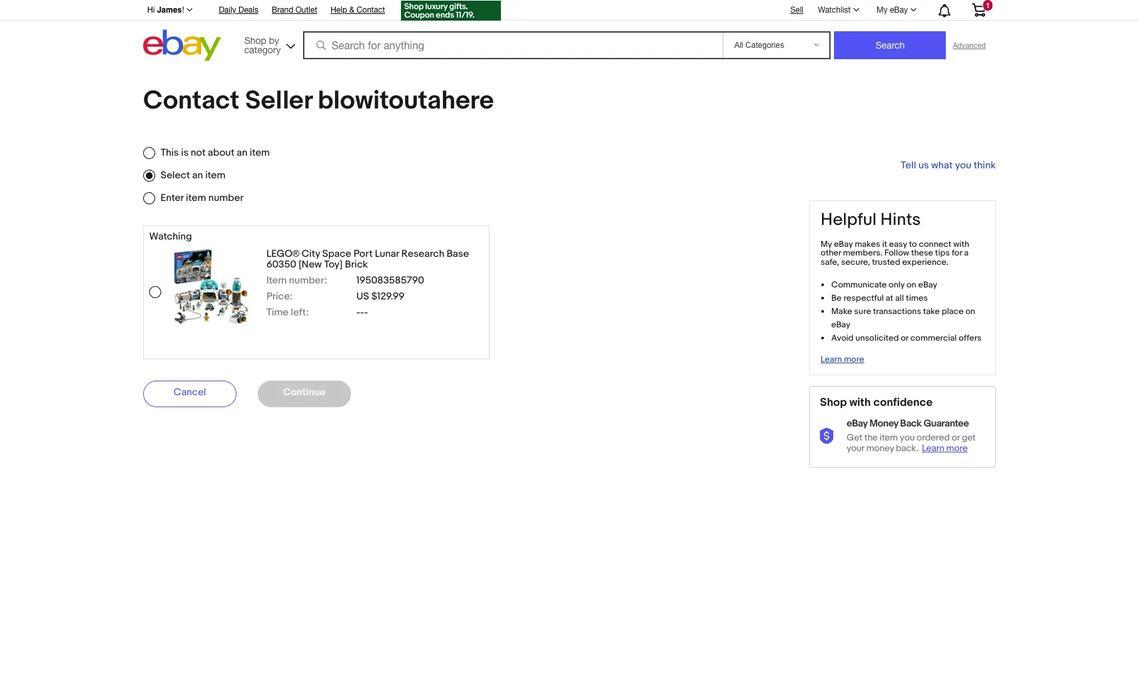Task type: locate. For each thing, give the bounding box(es) containing it.
learn more link down avoid
[[821, 354, 865, 365]]

ebay up times
[[918, 280, 938, 290]]

1 horizontal spatial my
[[877, 5, 888, 15]]

you right what on the right top of page
[[955, 159, 972, 172]]

account navigation
[[140, 0, 996, 23]]

0 vertical spatial learn more
[[821, 354, 865, 365]]

commercial
[[911, 333, 957, 344]]

shop inside shop by category
[[244, 35, 266, 46]]

0 vertical spatial shop
[[244, 35, 266, 46]]

1 vertical spatial learn
[[922, 443, 945, 455]]

my up safe,
[[821, 239, 832, 250]]

0 horizontal spatial learn more
[[821, 354, 865, 365]]

sell
[[790, 5, 804, 14]]

more
[[844, 354, 865, 365], [947, 443, 968, 455]]

other
[[821, 248, 841, 259]]

daily deals link
[[219, 3, 258, 18]]

tell us what you think
[[901, 159, 996, 172]]

get
[[962, 433, 976, 444]]

an right about
[[237, 147, 247, 159]]

help & contact link
[[331, 3, 385, 18]]

learn more down guarantee
[[922, 443, 968, 455]]

more down guarantee
[[947, 443, 968, 455]]

my inside my ebay link
[[877, 5, 888, 15]]

a
[[964, 248, 969, 259]]

1 vertical spatial with
[[850, 396, 871, 410]]

1 horizontal spatial shop
[[820, 396, 847, 410]]

1 link
[[964, 0, 994, 19]]

learn right back.
[[922, 443, 945, 455]]

or
[[901, 333, 909, 344], [952, 433, 960, 444]]

get the item you ordered or get your money back.
[[847, 433, 976, 455]]

lunar
[[375, 248, 399, 261]]

0 vertical spatial learn
[[821, 354, 842, 365]]

1 vertical spatial contact
[[143, 85, 239, 117]]

time
[[266, 307, 289, 319]]

or inside get the item you ordered or get your money back.
[[952, 433, 960, 444]]

blowitoutahere
[[318, 85, 494, 117]]

contact
[[357, 5, 385, 15], [143, 85, 239, 117]]

0 horizontal spatial with
[[850, 396, 871, 410]]

contact right &
[[357, 5, 385, 15]]

0 horizontal spatial shop
[[244, 35, 266, 46]]

learn for bottommost learn more link
[[922, 443, 945, 455]]

what
[[932, 159, 953, 172]]

you inside get the item you ordered or get your money back.
[[900, 433, 915, 444]]

item down money
[[880, 433, 898, 444]]

or inside the communicate only on ebay be respectful at all times make sure transactions take place on ebay avoid unsolicited or commercial offers
[[901, 333, 909, 344]]

1 horizontal spatial you
[[955, 159, 972, 172]]

you
[[955, 159, 972, 172], [900, 433, 915, 444]]

all
[[895, 293, 904, 304]]

None submit
[[834, 31, 946, 59]]

on up times
[[907, 280, 917, 290]]

1 horizontal spatial learn
[[922, 443, 945, 455]]

is
[[181, 147, 189, 159]]

ebay down make
[[832, 320, 851, 330]]

more down avoid
[[844, 354, 865, 365]]

-
[[356, 307, 360, 319], [360, 307, 364, 319], [364, 307, 368, 319]]

with
[[954, 239, 970, 250], [850, 396, 871, 410]]

you for think
[[955, 159, 972, 172]]

ebay up get
[[847, 418, 868, 431]]

communicate only on ebay be respectful at all times make sure transactions take place on ebay avoid unsolicited or commercial offers
[[832, 280, 982, 344]]

guarantee
[[924, 418, 969, 431]]

0 horizontal spatial on
[[907, 280, 917, 290]]

0 horizontal spatial an
[[192, 169, 203, 182]]

0 vertical spatial with
[[954, 239, 970, 250]]

0 horizontal spatial learn more link
[[821, 354, 865, 365]]

time left:
[[266, 307, 309, 319]]

with right tips
[[954, 239, 970, 250]]

1 horizontal spatial learn more link
[[922, 443, 971, 455]]

back.
[[896, 443, 919, 455]]

0 horizontal spatial contact
[[143, 85, 239, 117]]

us
[[356, 291, 369, 303]]

1 horizontal spatial contact
[[357, 5, 385, 15]]

an right select
[[192, 169, 203, 182]]

on right place
[[966, 306, 976, 317]]

1 vertical spatial or
[[952, 433, 960, 444]]

1 horizontal spatial an
[[237, 147, 247, 159]]

1 horizontal spatial on
[[966, 306, 976, 317]]

item inside get the item you ordered or get your money back.
[[880, 433, 898, 444]]

follow
[[885, 248, 909, 259]]

0 vertical spatial you
[[955, 159, 972, 172]]

contact up is
[[143, 85, 239, 117]]

or left get
[[952, 433, 960, 444]]

brand
[[272, 5, 293, 15]]

brand outlet
[[272, 5, 317, 15]]

my ebay
[[877, 5, 908, 15]]

number
[[208, 192, 244, 205]]

connect
[[919, 239, 952, 250]]

for
[[952, 248, 962, 259]]

Search for anything text field
[[305, 33, 721, 58]]

brick
[[345, 259, 368, 271]]

ebay right watchlist link
[[890, 5, 908, 15]]

or right unsolicited
[[901, 333, 909, 344]]

1 horizontal spatial learn more
[[922, 443, 968, 455]]

item down "this is not about an item"
[[205, 169, 225, 182]]

price:
[[266, 291, 293, 303]]

shop
[[244, 35, 266, 46], [820, 396, 847, 410]]

daily
[[219, 5, 236, 15]]

learn more down avoid
[[821, 354, 865, 365]]

your
[[847, 443, 865, 455]]

learn more link
[[821, 354, 865, 365], [922, 443, 971, 455]]

safe,
[[821, 257, 839, 268]]

0 horizontal spatial or
[[901, 333, 909, 344]]

experience.
[[902, 257, 949, 268]]

learn down avoid
[[821, 354, 842, 365]]

0 vertical spatial my
[[877, 5, 888, 15]]

1 vertical spatial shop
[[820, 396, 847, 410]]

learn more
[[821, 354, 865, 365], [922, 443, 968, 455]]

0 vertical spatial or
[[901, 333, 909, 344]]

enter item number
[[161, 192, 244, 205]]

0 horizontal spatial more
[[844, 354, 865, 365]]

1 horizontal spatial more
[[947, 443, 968, 455]]

my inside my ebay makes it easy to connect with other members. follow these tips for a safe, secure, trusted experience.
[[821, 239, 832, 250]]

1 horizontal spatial or
[[952, 433, 960, 444]]

get
[[847, 433, 863, 444]]

ebay up secure,
[[834, 239, 853, 250]]

ebay money back guarantee
[[847, 418, 969, 431]]

you down ebay money back guarantee
[[900, 433, 915, 444]]

only
[[889, 280, 905, 290]]

shop left the by
[[244, 35, 266, 46]]

members.
[[843, 248, 883, 259]]

tell
[[901, 159, 916, 172]]

shop by category button
[[238, 30, 298, 58]]

lego® city space port lunar research base 60350 [new toy] brick image
[[173, 249, 249, 326]]

1 horizontal spatial with
[[954, 239, 970, 250]]

tell us what you think link
[[901, 159, 996, 172]]

shop by category banner
[[140, 0, 996, 65]]

0 vertical spatial contact
[[357, 5, 385, 15]]

watchlist
[[818, 5, 851, 15]]

select
[[161, 169, 190, 182]]

more for the topmost learn more link
[[844, 354, 865, 365]]

lego® city space port lunar research base 60350 [new toy] brick
[[266, 248, 469, 271]]

get the coupon image
[[401, 1, 501, 21]]

1 vertical spatial my
[[821, 239, 832, 250]]

think
[[974, 159, 996, 172]]

base
[[447, 248, 469, 261]]

watching
[[149, 231, 192, 243]]

shop up with details__icon in the bottom right of the page
[[820, 396, 847, 410]]

learn more link down guarantee
[[922, 443, 971, 455]]

[new
[[299, 259, 322, 271]]

with up money
[[850, 396, 871, 410]]

ebay
[[890, 5, 908, 15], [834, 239, 853, 250], [918, 280, 938, 290], [832, 320, 851, 330], [847, 418, 868, 431]]

advanced
[[953, 41, 986, 49]]

easy
[[889, 239, 907, 250]]

0 vertical spatial more
[[844, 354, 865, 365]]

0 vertical spatial on
[[907, 280, 917, 290]]

1 vertical spatial you
[[900, 433, 915, 444]]

0 horizontal spatial you
[[900, 433, 915, 444]]

with inside my ebay makes it easy to connect with other members. follow these tips for a safe, secure, trusted experience.
[[954, 239, 970, 250]]

1 vertical spatial more
[[947, 443, 968, 455]]

money
[[866, 443, 894, 455]]

0 horizontal spatial my
[[821, 239, 832, 250]]

1 vertical spatial learn more
[[922, 443, 968, 455]]

my right watchlist link
[[877, 5, 888, 15]]

0 horizontal spatial learn
[[821, 354, 842, 365]]

brand outlet link
[[272, 3, 317, 18]]

hints
[[881, 210, 921, 231]]

space
[[322, 248, 351, 261]]



Task type: vqa. For each thing, say whether or not it's contained in the screenshot.
been
no



Task type: describe. For each thing, give the bounding box(es) containing it.
learn more for bottommost learn more link
[[922, 443, 968, 455]]

respectful
[[844, 293, 884, 304]]

!
[[182, 5, 184, 15]]

continue link
[[258, 381, 351, 407]]

shop for shop with confidence
[[820, 396, 847, 410]]

2 - from the left
[[360, 307, 364, 319]]

learn for the topmost learn more link
[[821, 354, 842, 365]]

3 - from the left
[[364, 307, 368, 319]]

1 - from the left
[[356, 307, 360, 319]]

ordered
[[917, 433, 950, 444]]

deals
[[238, 5, 258, 15]]

1 vertical spatial an
[[192, 169, 203, 182]]

more for bottommost learn more link
[[947, 443, 968, 455]]

toy]
[[324, 259, 343, 271]]

continue
[[283, 386, 326, 399]]

about
[[208, 147, 234, 159]]

tips
[[935, 248, 950, 259]]

shop by category
[[244, 35, 281, 55]]

1
[[986, 1, 990, 9]]

number:
[[289, 275, 327, 287]]

daily deals
[[219, 5, 258, 15]]

learn more for the topmost learn more link
[[821, 354, 865, 365]]

1 vertical spatial learn more link
[[922, 443, 971, 455]]

money
[[870, 418, 898, 431]]

my for my ebay
[[877, 5, 888, 15]]

transactions
[[873, 306, 921, 317]]

make
[[832, 306, 852, 317]]

at
[[886, 293, 894, 304]]

enter
[[161, 192, 184, 205]]

offers
[[959, 333, 982, 344]]

research
[[401, 248, 445, 261]]

you for ordered
[[900, 433, 915, 444]]

sell link
[[784, 5, 810, 14]]

my for my ebay makes it easy to connect with other members. follow these tips for a safe, secure, trusted experience.
[[821, 239, 832, 250]]

watchlist link
[[811, 2, 866, 18]]

james
[[157, 5, 182, 15]]

us
[[919, 159, 929, 172]]

lego®
[[266, 248, 299, 261]]

by
[[269, 35, 279, 46]]

0 vertical spatial learn more link
[[821, 354, 865, 365]]

not
[[191, 147, 206, 159]]

these
[[911, 248, 933, 259]]

city
[[302, 248, 320, 261]]

with details__icon image
[[820, 428, 836, 444]]

my ebay makes it easy to connect with other members. follow these tips for a safe, secure, trusted experience.
[[821, 239, 970, 268]]

60350
[[266, 259, 296, 271]]

---
[[356, 307, 368, 319]]

left:
[[291, 307, 309, 319]]

it
[[882, 239, 887, 250]]

&
[[349, 5, 354, 15]]

seller
[[245, 85, 312, 117]]

times
[[906, 293, 928, 304]]

unsolicited
[[856, 333, 899, 344]]

this is not about an item
[[161, 147, 270, 159]]

outlet
[[296, 5, 317, 15]]

cancel
[[174, 386, 206, 399]]

1 vertical spatial on
[[966, 306, 976, 317]]

item down select an item
[[186, 192, 206, 205]]

port
[[354, 248, 373, 261]]

confidence
[[874, 396, 933, 410]]

contact seller blowitoutahere
[[143, 85, 494, 117]]

hi
[[147, 5, 155, 15]]

secure,
[[841, 257, 870, 268]]

contact inside account navigation
[[357, 5, 385, 15]]

hi james !
[[147, 5, 184, 15]]

item number:
[[266, 275, 327, 287]]

sure
[[854, 306, 871, 317]]

item
[[266, 275, 287, 287]]

back
[[900, 418, 922, 431]]

ebay inside my ebay makes it easy to connect with other members. follow these tips for a safe, secure, trusted experience.
[[834, 239, 853, 250]]

helpful hints
[[821, 210, 921, 231]]

be
[[832, 293, 842, 304]]

$129.99
[[371, 291, 405, 303]]

shop for shop by category
[[244, 35, 266, 46]]

item right about
[[250, 147, 270, 159]]

communicate
[[832, 280, 887, 290]]

helpful
[[821, 210, 877, 231]]

ebay inside my ebay link
[[890, 5, 908, 15]]

take
[[923, 306, 940, 317]]

my ebay link
[[870, 2, 923, 18]]

0 vertical spatial an
[[237, 147, 247, 159]]

help
[[331, 5, 347, 15]]

none submit inside shop by category banner
[[834, 31, 946, 59]]

the
[[865, 433, 878, 444]]

select an item
[[161, 169, 225, 182]]

shop with confidence
[[820, 396, 933, 410]]

195083585790
[[356, 275, 424, 287]]

makes
[[855, 239, 881, 250]]

avoid
[[832, 333, 854, 344]]

us $129.99
[[356, 291, 405, 303]]

advanced link
[[946, 32, 993, 59]]



